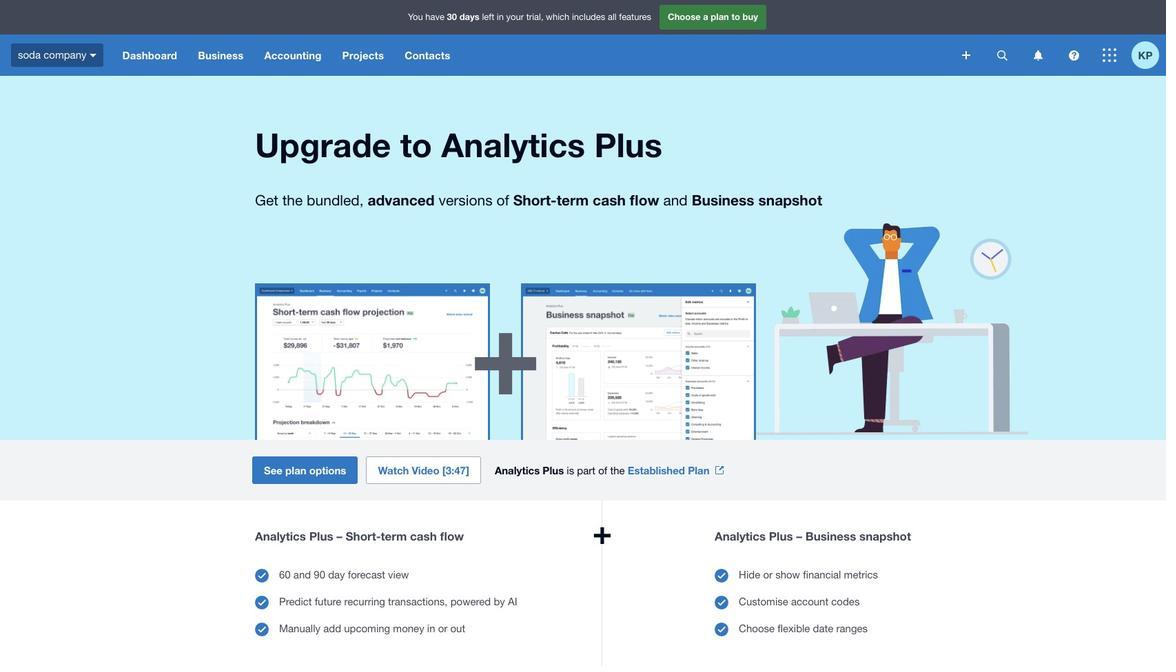 Task type: vqa. For each thing, say whether or not it's contained in the screenshot.
Panel body document
no



Task type: describe. For each thing, give the bounding box(es) containing it.
have
[[426, 12, 445, 22]]

money
[[393, 623, 425, 635]]

future
[[315, 596, 342, 608]]

predict future recurring transactions, powered by ai
[[279, 596, 518, 608]]

accounting
[[264, 49, 322, 61]]

choose a plan to buy
[[668, 11, 759, 22]]

get the bundled, advanced versions of short-term cash flow and business snapshot
[[255, 192, 823, 209]]

0 horizontal spatial term
[[381, 529, 407, 544]]

0 vertical spatial cash
[[593, 192, 626, 209]]

features
[[620, 12, 652, 22]]

0 vertical spatial snapshot
[[759, 192, 823, 209]]

days
[[460, 11, 480, 22]]

upgrade to analytics plus
[[255, 125, 663, 164]]

projects button
[[332, 34, 395, 76]]

dashboard link
[[112, 34, 188, 76]]

1 horizontal spatial short-
[[514, 192, 557, 209]]

kp
[[1139, 49, 1153, 61]]

the inside get the bundled, advanced versions of short-term cash flow and business snapshot
[[283, 192, 303, 208]]

– for short-
[[337, 529, 343, 544]]

1 vertical spatial in
[[427, 623, 436, 635]]

2 horizontal spatial svg image
[[1069, 50, 1080, 60]]

0 vertical spatial flow
[[630, 192, 660, 209]]

customise
[[739, 596, 789, 608]]

30
[[447, 11, 457, 22]]

soda
[[18, 49, 41, 61]]

watch video [3:47]
[[378, 464, 470, 477]]

the inside analytics plus is part of the established plan
[[611, 465, 625, 476]]

manually add upcoming money in or out
[[279, 623, 466, 635]]

soda company button
[[0, 34, 112, 76]]

watch video [3:47] button
[[367, 457, 481, 484]]

svg image inside the soda company popup button
[[90, 54, 97, 57]]

1 vertical spatial flow
[[440, 529, 464, 544]]

financial
[[804, 569, 842, 581]]

established
[[628, 464, 686, 476]]

1 horizontal spatial svg image
[[998, 50, 1008, 60]]

0 horizontal spatial to
[[400, 125, 432, 164]]

part
[[578, 465, 596, 476]]

hide or show financial metrics
[[739, 569, 879, 581]]

banner containing kp
[[0, 0, 1167, 76]]

by
[[494, 596, 505, 608]]

analytics up get the bundled, advanced versions of short-term cash flow and business snapshot
[[442, 125, 586, 164]]

ranges
[[837, 623, 868, 635]]

analytics plus is part of the established plan
[[495, 464, 710, 476]]

see plan options
[[264, 464, 347, 477]]

0 horizontal spatial and
[[294, 569, 311, 581]]

see plan options link
[[252, 457, 358, 484]]

you have 30 days left in your trial, which includes all features
[[408, 11, 652, 22]]

in inside you have 30 days left in your trial, which includes all features
[[497, 12, 504, 22]]

business button
[[188, 34, 254, 76]]

see
[[264, 464, 283, 477]]

– for business
[[797, 529, 803, 544]]

1 horizontal spatial term
[[557, 192, 589, 209]]

and inside get the bundled, advanced versions of short-term cash flow and business snapshot
[[664, 192, 688, 208]]

get
[[255, 192, 279, 208]]

which
[[546, 12, 570, 22]]

a
[[704, 11, 709, 22]]

soda company
[[18, 49, 87, 61]]

of inside get the bundled, advanced versions of short-term cash flow and business snapshot
[[497, 192, 510, 208]]

buy
[[743, 11, 759, 22]]

dashboard
[[122, 49, 177, 61]]

customise account codes
[[739, 596, 860, 608]]

plus for analytics plus is part of the established plan
[[543, 464, 564, 476]]

day
[[328, 569, 345, 581]]

1 horizontal spatial business
[[692, 192, 755, 209]]

add
[[324, 623, 341, 635]]

powered
[[451, 596, 491, 608]]

+
[[593, 512, 613, 551]]

choose flexible date ranges
[[739, 623, 868, 635]]

transactions,
[[388, 596, 448, 608]]

you
[[408, 12, 423, 22]]

analytics for analytics plus – business snapshot
[[715, 529, 766, 544]]

hide
[[739, 569, 761, 581]]

business snapshot image
[[521, 284, 757, 440]]

1 horizontal spatial plan
[[711, 11, 730, 22]]

ai
[[508, 596, 518, 608]]

plus for analytics plus – short-term cash flow
[[309, 529, 334, 544]]

your
[[507, 12, 524, 22]]

2 horizontal spatial svg image
[[1103, 48, 1117, 62]]

90
[[314, 569, 326, 581]]

upgrade
[[255, 125, 391, 164]]



Task type: locate. For each thing, give the bounding box(es) containing it.
in
[[497, 12, 504, 22], [427, 623, 436, 635]]

contacts
[[405, 49, 451, 61]]

1 vertical spatial the
[[611, 465, 625, 476]]

contacts button
[[395, 34, 461, 76]]

analytics plus – short-term cash flow
[[255, 529, 464, 544]]

analytics left is
[[495, 464, 540, 476]]

date
[[814, 623, 834, 635]]

show
[[776, 569, 801, 581]]

account
[[792, 596, 829, 608]]

cash
[[593, 192, 626, 209], [410, 529, 437, 544]]

0 vertical spatial the
[[283, 192, 303, 208]]

snapshot
[[759, 192, 823, 209], [860, 529, 912, 544]]

jon image
[[757, 224, 1029, 435]]

1 vertical spatial snapshot
[[860, 529, 912, 544]]

0 vertical spatial business
[[198, 49, 244, 61]]

0 horizontal spatial in
[[427, 623, 436, 635]]

or left out
[[438, 623, 448, 635]]

0 horizontal spatial flow
[[440, 529, 464, 544]]

codes
[[832, 596, 860, 608]]

1 horizontal spatial and
[[664, 192, 688, 208]]

is
[[567, 465, 575, 476]]

choose
[[668, 11, 701, 22], [739, 623, 775, 635]]

plus
[[595, 125, 663, 164], [543, 464, 564, 476], [309, 529, 334, 544], [770, 529, 794, 544]]

1 horizontal spatial of
[[599, 465, 608, 476]]

and
[[664, 192, 688, 208], [294, 569, 311, 581]]

1 vertical spatial plan
[[286, 464, 307, 477]]

options
[[310, 464, 347, 477]]

– up hide or show financial metrics
[[797, 529, 803, 544]]

forecast
[[348, 569, 385, 581]]

of right part
[[599, 465, 608, 476]]

0 horizontal spatial cash
[[410, 529, 437, 544]]

1 horizontal spatial or
[[764, 569, 773, 581]]

2 – from the left
[[797, 529, 803, 544]]

analytics
[[442, 125, 586, 164], [495, 464, 540, 476], [255, 529, 306, 544], [715, 529, 766, 544]]

metrics
[[845, 569, 879, 581]]

0 vertical spatial to
[[732, 11, 741, 22]]

1 horizontal spatial in
[[497, 12, 504, 22]]

1 horizontal spatial to
[[732, 11, 741, 22]]

0 horizontal spatial svg image
[[963, 51, 971, 59]]

0 horizontal spatial short-
[[346, 529, 381, 544]]

video
[[412, 464, 440, 477]]

2 horizontal spatial business
[[806, 529, 857, 544]]

business inside popup button
[[198, 49, 244, 61]]

1 vertical spatial or
[[438, 623, 448, 635]]

the
[[283, 192, 303, 208], [611, 465, 625, 476]]

0 horizontal spatial business
[[198, 49, 244, 61]]

the right the get
[[283, 192, 303, 208]]

0 vertical spatial choose
[[668, 11, 701, 22]]

0 vertical spatial short-
[[514, 192, 557, 209]]

kp button
[[1132, 34, 1167, 76]]

1 vertical spatial cash
[[410, 529, 437, 544]]

1 vertical spatial term
[[381, 529, 407, 544]]

0 horizontal spatial svg image
[[90, 54, 97, 57]]

choose for choose a plan to buy
[[668, 11, 701, 22]]

short-
[[514, 192, 557, 209], [346, 529, 381, 544]]

to left buy
[[732, 11, 741, 22]]

versions
[[439, 192, 493, 208]]

choose down customise
[[739, 623, 775, 635]]

0 vertical spatial in
[[497, 12, 504, 22]]

1 vertical spatial short-
[[346, 529, 381, 544]]

or
[[764, 569, 773, 581], [438, 623, 448, 635]]

watch
[[378, 464, 409, 477]]

0 vertical spatial and
[[664, 192, 688, 208]]

1 vertical spatial choose
[[739, 623, 775, 635]]

1 – from the left
[[337, 529, 343, 544]]

0 horizontal spatial plan
[[286, 464, 307, 477]]

trial,
[[527, 12, 544, 22]]

plan right see
[[286, 464, 307, 477]]

1 vertical spatial to
[[400, 125, 432, 164]]

cash flow image
[[255, 284, 490, 440]]

1 vertical spatial business
[[692, 192, 755, 209]]

the right part
[[611, 465, 625, 476]]

in right money
[[427, 623, 436, 635]]

choose left a
[[668, 11, 701, 22]]

60 and 90 day forecast view
[[279, 569, 409, 581]]

1 vertical spatial of
[[599, 465, 608, 476]]

out
[[451, 623, 466, 635]]

in right left
[[497, 12, 504, 22]]

banner
[[0, 0, 1167, 76]]

2 vertical spatial business
[[806, 529, 857, 544]]

plan
[[711, 11, 730, 22], [286, 464, 307, 477]]

left
[[482, 12, 495, 22]]

analytics up the "hide"
[[715, 529, 766, 544]]

1 vertical spatial and
[[294, 569, 311, 581]]

choose for choose flexible date ranges
[[739, 623, 775, 635]]

flexible
[[778, 623, 811, 635]]

manually
[[279, 623, 321, 635]]

0 horizontal spatial of
[[497, 192, 510, 208]]

svg image
[[1103, 48, 1117, 62], [998, 50, 1008, 60], [90, 54, 97, 57]]

60
[[279, 569, 291, 581]]

of inside analytics plus is part of the established plan
[[599, 465, 608, 476]]

0 vertical spatial term
[[557, 192, 589, 209]]

of
[[497, 192, 510, 208], [599, 465, 608, 476]]

1 horizontal spatial svg image
[[1034, 50, 1043, 60]]

plan right a
[[711, 11, 730, 22]]

0 horizontal spatial choose
[[668, 11, 701, 22]]

bundled,
[[307, 192, 364, 208]]

projects
[[342, 49, 384, 61]]

business
[[198, 49, 244, 61], [692, 192, 755, 209], [806, 529, 857, 544]]

0 horizontal spatial the
[[283, 192, 303, 208]]

0 horizontal spatial or
[[438, 623, 448, 635]]

0 vertical spatial of
[[497, 192, 510, 208]]

0 vertical spatial plan
[[711, 11, 730, 22]]

includes
[[572, 12, 606, 22]]

view
[[388, 569, 409, 581]]

1 horizontal spatial choose
[[739, 623, 775, 635]]

to
[[732, 11, 741, 22], [400, 125, 432, 164]]

flow
[[630, 192, 660, 209], [440, 529, 464, 544]]

svg image
[[1034, 50, 1043, 60], [1069, 50, 1080, 60], [963, 51, 971, 59]]

analytics plus – business snapshot
[[715, 529, 912, 544]]

recurring
[[344, 596, 385, 608]]

company
[[44, 49, 87, 61]]

advanced
[[368, 192, 435, 209]]

analytics up 60
[[255, 529, 306, 544]]

or right the "hide"
[[764, 569, 773, 581]]

1 horizontal spatial –
[[797, 529, 803, 544]]

all
[[608, 12, 617, 22]]

to up advanced
[[400, 125, 432, 164]]

0 vertical spatial or
[[764, 569, 773, 581]]

term
[[557, 192, 589, 209], [381, 529, 407, 544]]

1 horizontal spatial flow
[[630, 192, 660, 209]]

1 horizontal spatial snapshot
[[860, 529, 912, 544]]

analytics for analytics plus is part of the established plan
[[495, 464, 540, 476]]

[3:47]
[[443, 464, 470, 477]]

1 horizontal spatial the
[[611, 465, 625, 476]]

accounting button
[[254, 34, 332, 76]]

analytics for analytics plus – short-term cash flow
[[255, 529, 306, 544]]

of right versions
[[497, 192, 510, 208]]

upcoming
[[344, 623, 390, 635]]

1 horizontal spatial cash
[[593, 192, 626, 209]]

plus for analytics plus – business snapshot
[[770, 529, 794, 544]]

–
[[337, 529, 343, 544], [797, 529, 803, 544]]

0 horizontal spatial snapshot
[[759, 192, 823, 209]]

– up the day
[[337, 529, 343, 544]]

predict
[[279, 596, 312, 608]]

plan
[[688, 464, 710, 476]]

0 horizontal spatial –
[[337, 529, 343, 544]]

established plan link
[[628, 464, 724, 476]]



